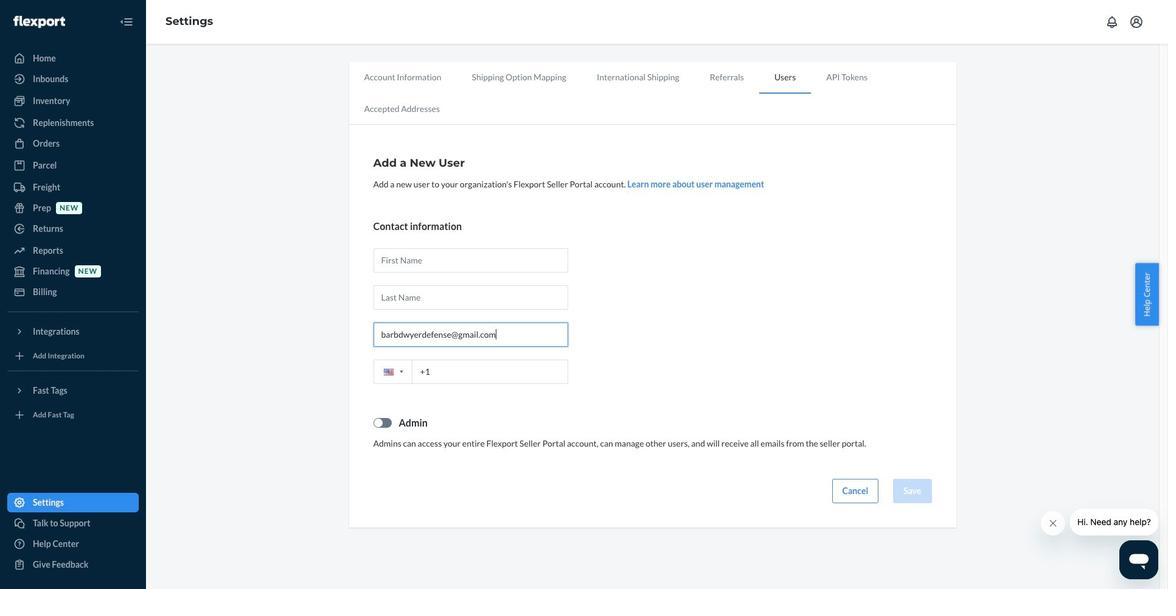 Task type: describe. For each thing, give the bounding box(es) containing it.
1 (702) 123-4567 telephone field
[[373, 360, 568, 384]]

open notifications image
[[1105, 15, 1120, 29]]

First Name text field
[[373, 248, 568, 273]]

open account menu image
[[1129, 15, 1144, 29]]



Task type: locate. For each thing, give the bounding box(es) containing it.
united states: + 1 image
[[399, 371, 403, 373]]

tab
[[349, 62, 457, 92], [457, 62, 582, 92], [582, 62, 695, 92], [695, 62, 759, 92], [759, 62, 811, 94], [811, 62, 883, 92], [349, 94, 455, 124]]

flexport logo image
[[13, 16, 65, 28]]

Email text field
[[373, 322, 568, 347]]

Last Name text field
[[373, 285, 568, 310]]

close navigation image
[[119, 15, 134, 29]]

tab list
[[349, 62, 956, 125]]



Task type: vqa. For each thing, say whether or not it's contained in the screenshot.
tab
yes



